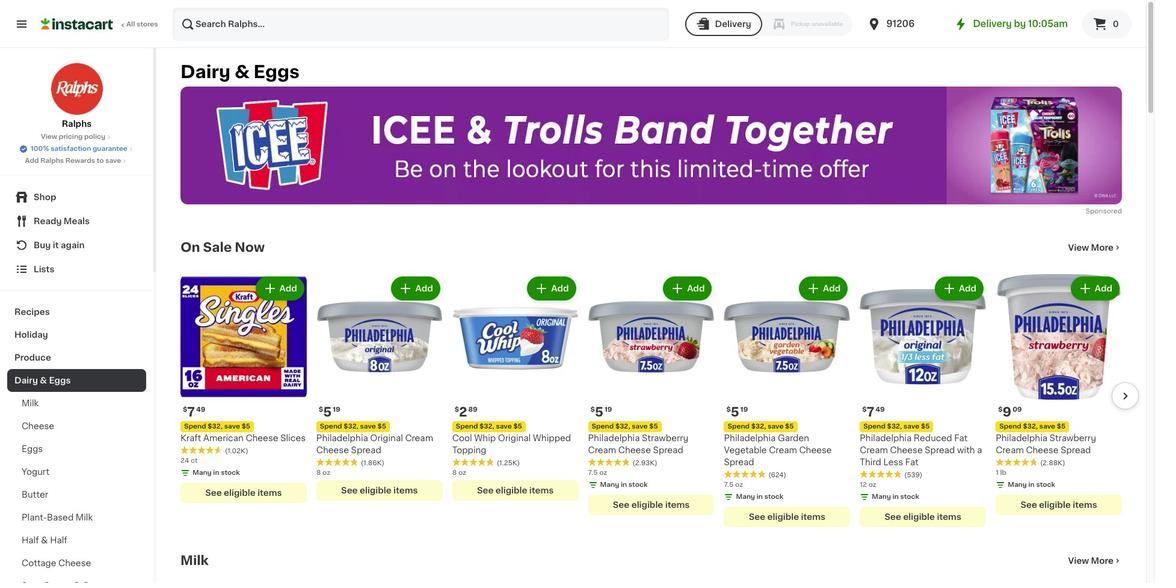 Task type: locate. For each thing, give the bounding box(es) containing it.
2 7 from the left
[[867, 407, 875, 419]]

3 product group from the left
[[452, 274, 579, 502]]

garden
[[778, 435, 809, 443]]

0 horizontal spatial strawberry
[[642, 435, 689, 443]]

strawberry up '(2.93k)'
[[642, 435, 689, 443]]

6 $5 from the left
[[921, 424, 930, 431]]

7.5
[[588, 470, 598, 477], [724, 482, 734, 489]]

in for (2.93k)
[[621, 482, 627, 489]]

oz
[[323, 470, 330, 477], [459, 470, 466, 477], [600, 470, 607, 477], [735, 482, 743, 489], [869, 482, 877, 489]]

spread down reduced
[[925, 447, 955, 455]]

shop link
[[7, 185, 146, 209]]

&
[[235, 63, 250, 81], [40, 377, 47, 385], [41, 537, 48, 545]]

1 horizontal spatial half
[[50, 537, 67, 545]]

1 view more from the top
[[1069, 244, 1114, 252]]

philadelphia down "$ 9 09"
[[996, 435, 1048, 443]]

dairy & eggs link
[[7, 370, 146, 392]]

0 vertical spatial 7.5 oz
[[588, 470, 607, 477]]

eligible for (1.02k)
[[224, 490, 256, 498]]

$5 up cool whip original whipped topping
[[514, 424, 522, 431]]

yogurt
[[22, 468, 49, 477]]

0 horizontal spatial half
[[22, 537, 39, 545]]

0 vertical spatial eggs
[[254, 63, 300, 81]]

7 for philadelphia
[[867, 407, 875, 419]]

1 horizontal spatial 8
[[452, 470, 457, 477]]

2 product group from the left
[[316, 274, 443, 502]]

recipes link
[[7, 301, 146, 324]]

topping
[[452, 447, 487, 455]]

19 for philadelphia original cream cheese spread
[[333, 407, 340, 414]]

many in stock down (539) at the bottom
[[872, 494, 920, 501]]

7 add button from the left
[[1072, 278, 1119, 299]]

strawberry up (2.88k) at the bottom right
[[1050, 435, 1096, 443]]

2 $ 5 19 from the left
[[591, 407, 612, 419]]

in for (624)
[[757, 494, 763, 501]]

5 $5 from the left
[[785, 424, 794, 431]]

see for (1.25k)
[[477, 487, 494, 496]]

2 horizontal spatial $ 5 19
[[727, 407, 748, 419]]

spread up '(2.93k)'
[[653, 447, 684, 455]]

stock down '(2.93k)'
[[629, 482, 648, 489]]

5 add button from the left
[[800, 278, 847, 299]]

philadelphia
[[316, 435, 368, 443], [588, 435, 640, 443], [724, 435, 776, 443], [860, 435, 912, 443], [996, 435, 1048, 443]]

1 original from the left
[[370, 435, 403, 443]]

8 oz for 5
[[316, 470, 330, 477]]

1 horizontal spatial milk
[[76, 514, 93, 522]]

1 $ 7 49 from the left
[[183, 407, 205, 419]]

many for (539)
[[872, 494, 891, 501]]

save for (2.93k)
[[632, 424, 648, 431]]

1 spend $32, save $5 from the left
[[184, 424, 250, 431]]

items for (539)
[[937, 514, 962, 522]]

see eligible items down (1.86k)
[[341, 487, 418, 496]]

1 8 from the left
[[316, 470, 321, 477]]

$5 for (539)
[[921, 424, 930, 431]]

$5 for (1.02k)
[[242, 424, 250, 431]]

1 horizontal spatial 5
[[595, 407, 604, 419]]

half
[[22, 537, 39, 545], [50, 537, 67, 545]]

eligible for (1.25k)
[[496, 487, 527, 496]]

add button for (2.88k)
[[1072, 278, 1119, 299]]

19
[[333, 407, 340, 414], [605, 407, 612, 414], [741, 407, 748, 414]]

5
[[323, 407, 332, 419], [595, 407, 604, 419], [731, 407, 739, 419]]

many for (2.88k)
[[1008, 482, 1027, 489]]

eligible down (539) at the bottom
[[904, 514, 935, 522]]

spend $32, save $5
[[184, 424, 250, 431], [320, 424, 386, 431], [456, 424, 522, 431], [592, 424, 658, 431], [728, 424, 794, 431], [864, 424, 930, 431], [1000, 424, 1066, 431]]

philadelphia up "less"
[[860, 435, 912, 443]]

philadelphia strawberry cream cheese spread for 5
[[588, 435, 689, 455]]

1 vertical spatial milk link
[[181, 555, 209, 569]]

stock for (624)
[[765, 494, 784, 501]]

1 vertical spatial view
[[1069, 244, 1089, 252]]

2 strawberry from the left
[[1050, 435, 1096, 443]]

1 horizontal spatial delivery
[[973, 19, 1012, 28]]

save up reduced
[[904, 424, 920, 431]]

see eligible items down (1.25k)
[[477, 487, 554, 496]]

spread up (1.86k)
[[351, 447, 381, 455]]

1 vertical spatial view more
[[1069, 558, 1114, 566]]

1 vertical spatial 7.5
[[724, 482, 734, 489]]

again
[[61, 241, 85, 250]]

save for (624)
[[768, 424, 784, 431]]

see eligible items button down '(2.93k)'
[[588, 496, 715, 516]]

8 oz down topping
[[452, 470, 466, 477]]

1 horizontal spatial $ 7 49
[[863, 407, 885, 419]]

rewards
[[65, 158, 95, 164]]

4 $ from the left
[[591, 407, 595, 414]]

5 spend $32, save $5 from the left
[[728, 424, 794, 431]]

eligible down (1.02k)
[[224, 490, 256, 498]]

7.5 oz
[[588, 470, 607, 477], [724, 482, 743, 489]]

stock down (1.02k)
[[221, 470, 240, 477]]

1 philadelphia strawberry cream cheese spread from the left
[[588, 435, 689, 455]]

philadelphia inside philadelphia original cream cheese spread
[[316, 435, 368, 443]]

1 horizontal spatial philadelphia strawberry cream cheese spread
[[996, 435, 1096, 455]]

$32, for (2.88k)
[[1023, 424, 1038, 431]]

0 horizontal spatial eggs
[[22, 445, 43, 454]]

0 vertical spatial 7.5
[[588, 470, 598, 477]]

philadelphia up '(2.93k)'
[[588, 435, 640, 443]]

4 philadelphia from the left
[[860, 435, 912, 443]]

$ 7 49
[[183, 407, 205, 419], [863, 407, 885, 419]]

0 horizontal spatial dairy & eggs
[[14, 377, 71, 385]]

7 $5 from the left
[[1057, 424, 1066, 431]]

cool
[[452, 435, 472, 443]]

0 horizontal spatial 7
[[187, 407, 195, 419]]

2 original from the left
[[498, 435, 531, 443]]

ralphs up view pricing policy link on the top
[[62, 120, 92, 128]]

1 strawberry from the left
[[642, 435, 689, 443]]

many in stock for (539)
[[872, 494, 920, 501]]

save up 'garden'
[[768, 424, 784, 431]]

philadelphia up (1.86k)
[[316, 435, 368, 443]]

4 spend from the left
[[592, 424, 614, 431]]

100%
[[31, 146, 49, 152]]

stock down (539) at the bottom
[[901, 494, 920, 501]]

2 $32, from the left
[[344, 424, 359, 431]]

12 oz
[[860, 482, 877, 489]]

eligible for (2.88k)
[[1040, 502, 1071, 510]]

1 vertical spatial fat
[[906, 459, 919, 467]]

3 19 from the left
[[741, 407, 748, 414]]

1 8 oz from the left
[[316, 470, 330, 477]]

& inside "link"
[[40, 377, 47, 385]]

add inside add ralphs rewards to save link
[[25, 158, 39, 164]]

stock down (2.88k) at the bottom right
[[1037, 482, 1056, 489]]

2 half from the left
[[50, 537, 67, 545]]

oz for philadelphia strawberry cream cheese spread
[[600, 470, 607, 477]]

2 spend from the left
[[320, 424, 342, 431]]

whip
[[474, 435, 496, 443]]

see eligible items for (1.25k)
[[477, 487, 554, 496]]

cheese link
[[7, 415, 146, 438]]

cream inside philadelphia garden vegetable cream cheese spread
[[769, 447, 797, 455]]

in for (539)
[[893, 494, 899, 501]]

3 5 from the left
[[731, 407, 739, 419]]

add
[[25, 158, 39, 164], [280, 284, 297, 293], [416, 284, 433, 293], [551, 284, 569, 293], [687, 284, 705, 293], [823, 284, 841, 293], [959, 284, 977, 293], [1095, 284, 1113, 293]]

0 vertical spatial fat
[[955, 435, 968, 443]]

see eligible items button down (2.88k) at the bottom right
[[996, 496, 1122, 516]]

1 vertical spatial eggs
[[49, 377, 71, 385]]

5 philadelphia from the left
[[996, 435, 1048, 443]]

see for (1.02k)
[[205, 490, 222, 498]]

8 oz for 2
[[452, 470, 466, 477]]

add for (2.88k)
[[1095, 284, 1113, 293]]

2 horizontal spatial 5
[[731, 407, 739, 419]]

ralphs logo image
[[50, 63, 103, 116]]

2 horizontal spatial 19
[[741, 407, 748, 414]]

1 horizontal spatial $ 5 19
[[591, 407, 612, 419]]

spend for (539)
[[864, 424, 886, 431]]

many in stock down (2.88k) at the bottom right
[[1008, 482, 1056, 489]]

0 horizontal spatial $ 5 19
[[319, 407, 340, 419]]

6 $32, from the left
[[887, 424, 902, 431]]

$ 7 49 up 'kraft'
[[183, 407, 205, 419]]

save up (2.88k) at the bottom right
[[1040, 424, 1056, 431]]

spend $32, save $5 up vegetable
[[728, 424, 794, 431]]

3 $5 from the left
[[514, 424, 522, 431]]

stock down (624)
[[765, 494, 784, 501]]

spend $32, save $5 up '(2.93k)'
[[592, 424, 658, 431]]

eligible down (1.25k)
[[496, 487, 527, 496]]

2 vertical spatial view
[[1069, 558, 1089, 566]]

spend for (624)
[[728, 424, 750, 431]]

1 vertical spatial &
[[40, 377, 47, 385]]

original inside philadelphia original cream cheese spread
[[370, 435, 403, 443]]

1 product group from the left
[[181, 274, 307, 504]]

spend $32, save $5 down 09
[[1000, 424, 1066, 431]]

original up (1.25k)
[[498, 435, 531, 443]]

dairy & eggs
[[181, 63, 300, 81], [14, 377, 71, 385]]

0 horizontal spatial 19
[[333, 407, 340, 414]]

$5 up philadelphia original cream cheese spread
[[378, 424, 386, 431]]

see eligible items down (2.88k) at the bottom right
[[1021, 502, 1098, 510]]

add for (1.25k)
[[551, 284, 569, 293]]

7.5 oz for philadelphia strawberry cream cheese spread
[[588, 470, 607, 477]]

$5 for (1.86k)
[[378, 424, 386, 431]]

cream inside philadelphia original cream cheese spread
[[405, 435, 433, 443]]

3 $ 5 19 from the left
[[727, 407, 748, 419]]

1 add button from the left
[[257, 278, 303, 299]]

5 product group from the left
[[724, 274, 851, 528]]

see
[[341, 487, 358, 496], [477, 487, 494, 496], [205, 490, 222, 498], [613, 502, 630, 510], [1021, 502, 1037, 510], [749, 514, 766, 522], [885, 514, 902, 522]]

holiday
[[14, 331, 48, 339]]

1 19 from the left
[[333, 407, 340, 414]]

half & half link
[[7, 530, 146, 552]]

milk
[[22, 400, 39, 408], [76, 514, 93, 522], [181, 555, 209, 568]]

8 oz down philadelphia original cream cheese spread
[[316, 470, 330, 477]]

4 $32, from the left
[[616, 424, 630, 431]]

0 vertical spatial dairy
[[181, 63, 231, 81]]

1 $ 5 19 from the left
[[319, 407, 340, 419]]

1 horizontal spatial 8 oz
[[452, 470, 466, 477]]

19 for philadelphia garden vegetable cream cheese spread
[[741, 407, 748, 414]]

cheese inside "link"
[[22, 422, 54, 431]]

0 horizontal spatial 7.5 oz
[[588, 470, 607, 477]]

product group
[[181, 274, 307, 504], [316, 274, 443, 502], [452, 274, 579, 502], [588, 274, 715, 516], [724, 274, 851, 528], [860, 274, 986, 528], [996, 274, 1122, 516]]

2 $ 7 49 from the left
[[863, 407, 885, 419]]

0 button
[[1083, 10, 1132, 39]]

see eligible items button down (539) at the bottom
[[860, 508, 986, 528]]

see eligible items button down (1.86k)
[[316, 481, 443, 502]]

49
[[196, 407, 205, 414], [876, 407, 885, 414]]

$5 up reduced
[[921, 424, 930, 431]]

add for (624)
[[823, 284, 841, 293]]

spend $32, save $5 up american
[[184, 424, 250, 431]]

see eligible items down '(2.93k)'
[[613, 502, 690, 510]]

$ 5 19 for philadelphia garden vegetable cream cheese spread
[[727, 407, 748, 419]]

1 $5 from the left
[[242, 424, 250, 431]]

delivery inside delivery by 10:05am link
[[973, 19, 1012, 28]]

0 horizontal spatial milk link
[[7, 392, 146, 415]]

3 $ from the left
[[455, 407, 459, 414]]

1 philadelphia from the left
[[316, 435, 368, 443]]

1 $ from the left
[[183, 407, 187, 414]]

5 $ from the left
[[727, 407, 731, 414]]

view for on sale now
[[1069, 244, 1089, 252]]

$5 up (2.88k) at the bottom right
[[1057, 424, 1066, 431]]

2 8 oz from the left
[[452, 470, 466, 477]]

in for (1.02k)
[[213, 470, 219, 477]]

1 horizontal spatial dairy
[[181, 63, 231, 81]]

0 vertical spatial milk link
[[7, 392, 146, 415]]

0 horizontal spatial 49
[[196, 407, 205, 414]]

5 $32, from the left
[[752, 424, 766, 431]]

cream for 8 oz
[[405, 435, 433, 443]]

7.5 for philadelphia strawberry cream cheese spread
[[588, 470, 598, 477]]

many in stock down (624)
[[736, 494, 784, 501]]

0 horizontal spatial 8 oz
[[316, 470, 330, 477]]

vegetable
[[724, 447, 767, 455]]

$ 7 49 up the third
[[863, 407, 885, 419]]

1 horizontal spatial eggs
[[49, 377, 71, 385]]

12
[[860, 482, 867, 489]]

$5 up 'garden'
[[785, 424, 794, 431]]

0 horizontal spatial 8
[[316, 470, 321, 477]]

1 vertical spatial 7.5 oz
[[724, 482, 743, 489]]

1 49 from the left
[[196, 407, 205, 414]]

lists
[[34, 265, 54, 274]]

cheese inside philadelphia garden vegetable cream cheese spread
[[800, 447, 832, 455]]

$5 up '(2.93k)'
[[650, 424, 658, 431]]

0 vertical spatial ralphs
[[62, 120, 92, 128]]

cottage
[[22, 560, 56, 568]]

1 half from the left
[[22, 537, 39, 545]]

2 philadelphia from the left
[[588, 435, 640, 443]]

1 horizontal spatial 7
[[867, 407, 875, 419]]

$ inside "$ 9 09"
[[999, 407, 1003, 414]]

1 vertical spatial dairy & eggs
[[14, 377, 71, 385]]

1 horizontal spatial milk link
[[181, 555, 209, 569]]

(539)
[[905, 473, 923, 479]]

1 more from the top
[[1091, 244, 1114, 252]]

7 $ from the left
[[999, 407, 1003, 414]]

add button for (1.02k)
[[257, 278, 303, 299]]

philadelphia inside philadelphia reduced fat cream cheese spread with a third less fat
[[860, 435, 912, 443]]

$ inside $ 2 89
[[455, 407, 459, 414]]

None search field
[[172, 7, 670, 41]]

0 vertical spatial view more link
[[1069, 242, 1122, 254]]

3 $32, from the left
[[480, 424, 495, 431]]

7 up the third
[[867, 407, 875, 419]]

3 philadelphia from the left
[[724, 435, 776, 443]]

add for (2.93k)
[[687, 284, 705, 293]]

0 horizontal spatial philadelphia strawberry cream cheese spread
[[588, 435, 689, 455]]

7 up 'kraft'
[[187, 407, 195, 419]]

see eligible items down (624)
[[749, 514, 826, 522]]

6 add button from the left
[[936, 278, 983, 299]]

delivery for delivery
[[715, 20, 751, 28]]

philadelphia for (1.86k)
[[316, 435, 368, 443]]

ralphs
[[62, 120, 92, 128], [40, 158, 64, 164]]

philadelphia inside philadelphia garden vegetable cream cheese spread
[[724, 435, 776, 443]]

cream inside philadelphia reduced fat cream cheese spread with a third less fat
[[860, 447, 888, 455]]

cottage cheese link
[[7, 552, 146, 575]]

eligible down '(2.93k)'
[[632, 502, 663, 510]]

2 19 from the left
[[605, 407, 612, 414]]

satisfaction
[[51, 146, 91, 152]]

strawberry for 9
[[1050, 435, 1096, 443]]

$5 for (2.88k)
[[1057, 424, 1066, 431]]

to
[[97, 158, 104, 164]]

ready meals
[[34, 217, 90, 226]]

(1.25k)
[[497, 461, 520, 467]]

view more link
[[1069, 242, 1122, 254], [1069, 556, 1122, 568]]

many in stock
[[193, 470, 240, 477], [600, 482, 648, 489], [1008, 482, 1056, 489], [736, 494, 784, 501], [872, 494, 920, 501]]

spread up (2.88k) at the bottom right
[[1061, 447, 1091, 455]]

0 vertical spatial dairy & eggs
[[181, 63, 300, 81]]

save up '(2.93k)'
[[632, 424, 648, 431]]

2 $5 from the left
[[378, 424, 386, 431]]

$ for (2.93k)
[[591, 407, 595, 414]]

ralphs down 100%
[[40, 158, 64, 164]]

save up cool whip original whipped topping
[[496, 424, 512, 431]]

save
[[105, 158, 121, 164], [224, 424, 240, 431], [360, 424, 376, 431], [496, 424, 512, 431], [632, 424, 648, 431], [768, 424, 784, 431], [904, 424, 920, 431], [1040, 424, 1056, 431]]

philadelphia strawberry cream cheese spread up (2.88k) at the bottom right
[[996, 435, 1096, 455]]

4 $5 from the left
[[650, 424, 658, 431]]

7 product group from the left
[[996, 274, 1122, 516]]

1 view more link from the top
[[1069, 242, 1122, 254]]

see eligible items button down (1.25k)
[[452, 481, 579, 502]]

original up (1.86k)
[[370, 435, 403, 443]]

1 horizontal spatial dairy & eggs
[[181, 63, 300, 81]]

2 add button from the left
[[393, 278, 439, 299]]

0 horizontal spatial milk
[[22, 400, 39, 408]]

2 vertical spatial eggs
[[22, 445, 43, 454]]

cheese inside philadelphia reduced fat cream cheese spread with a third less fat
[[890, 447, 923, 455]]

0 horizontal spatial original
[[370, 435, 403, 443]]

fat
[[955, 435, 968, 443], [906, 459, 919, 467]]

philadelphia up vegetable
[[724, 435, 776, 443]]

2 $ from the left
[[319, 407, 323, 414]]

4 add button from the left
[[665, 278, 711, 299]]

2 view more from the top
[[1069, 558, 1114, 566]]

0 horizontal spatial 5
[[323, 407, 332, 419]]

0 horizontal spatial dairy
[[14, 377, 38, 385]]

see eligible items button down (1.02k)
[[181, 484, 307, 504]]

$ for (539)
[[863, 407, 867, 414]]

see eligible items for (2.93k)
[[613, 502, 690, 510]]

half down plant-
[[22, 537, 39, 545]]

spend $32, save $5 up whip
[[456, 424, 522, 431]]

items
[[394, 487, 418, 496], [530, 487, 554, 496], [258, 490, 282, 498], [665, 502, 690, 510], [1073, 502, 1098, 510], [801, 514, 826, 522], [937, 514, 962, 522]]

save for (1.02k)
[[224, 424, 240, 431]]

ready
[[34, 217, 62, 226]]

0 vertical spatial milk
[[22, 400, 39, 408]]

save for (2.88k)
[[1040, 424, 1056, 431]]

1 horizontal spatial 7.5 oz
[[724, 482, 743, 489]]

1 vertical spatial view more link
[[1069, 556, 1122, 568]]

spend
[[184, 424, 206, 431], [320, 424, 342, 431], [456, 424, 478, 431], [592, 424, 614, 431], [728, 424, 750, 431], [864, 424, 886, 431], [1000, 424, 1022, 431]]

7 spend from the left
[[1000, 424, 1022, 431]]

1 7 from the left
[[187, 407, 195, 419]]

add button for (624)
[[800, 278, 847, 299]]

2 49 from the left
[[876, 407, 885, 414]]

6 $ from the left
[[863, 407, 867, 414]]

save up american
[[224, 424, 240, 431]]

& for dairy & eggs "link"
[[40, 377, 47, 385]]

oz for philadelphia original cream cheese spread
[[323, 470, 330, 477]]

2 8 from the left
[[452, 470, 457, 477]]

1 $32, from the left
[[208, 424, 223, 431]]

1 vertical spatial dairy
[[14, 377, 38, 385]]

philadelphia strawberry cream cheese spread up '(2.93k)'
[[588, 435, 689, 455]]

fat up 'with'
[[955, 435, 968, 443]]

add for (1.86k)
[[416, 284, 433, 293]]

6 spend $32, save $5 from the left
[[864, 424, 930, 431]]

2 vertical spatial milk
[[181, 555, 209, 568]]

spend for (2.93k)
[[592, 424, 614, 431]]

delivery inside delivery button
[[715, 20, 751, 28]]

plant-
[[22, 514, 47, 522]]

many for (1.02k)
[[193, 470, 212, 477]]

see eligible items down (1.02k)
[[205, 490, 282, 498]]

see eligible items button down (624)
[[724, 508, 851, 528]]

many in stock for (2.93k)
[[600, 482, 648, 489]]

see eligible items button
[[316, 481, 443, 502], [452, 481, 579, 502], [181, 484, 307, 504], [588, 496, 715, 516], [996, 496, 1122, 516], [724, 508, 851, 528], [860, 508, 986, 528]]

add button
[[257, 278, 303, 299], [393, 278, 439, 299], [529, 278, 575, 299], [665, 278, 711, 299], [800, 278, 847, 299], [936, 278, 983, 299], [1072, 278, 1119, 299]]

1 horizontal spatial strawberry
[[1050, 435, 1096, 443]]

many in stock down '(2.93k)'
[[600, 482, 648, 489]]

see eligible items down (539) at the bottom
[[885, 514, 962, 522]]

$5 for (2.93k)
[[650, 424, 658, 431]]

0 horizontal spatial 7.5
[[588, 470, 598, 477]]

all stores link
[[41, 7, 159, 41]]

6 spend from the left
[[864, 424, 886, 431]]

many
[[193, 470, 212, 477], [600, 482, 619, 489], [1008, 482, 1027, 489], [736, 494, 755, 501], [872, 494, 891, 501]]

2 view more link from the top
[[1069, 556, 1122, 568]]

spread down vegetable
[[724, 459, 754, 467]]

7 spend $32, save $5 from the left
[[1000, 424, 1066, 431]]

eligible down (2.88k) at the bottom right
[[1040, 502, 1071, 510]]

49 up 'kraft'
[[196, 407, 205, 414]]

spread
[[351, 447, 381, 455], [653, 447, 684, 455], [925, 447, 955, 455], [1061, 447, 1091, 455], [724, 459, 754, 467]]

2 spend $32, save $5 from the left
[[320, 424, 386, 431]]

save up philadelphia original cream cheese spread
[[360, 424, 376, 431]]

0 horizontal spatial delivery
[[715, 20, 751, 28]]

7
[[187, 407, 195, 419], [867, 407, 875, 419]]

0 vertical spatial more
[[1091, 244, 1114, 252]]

Search field
[[173, 8, 668, 40]]

spend $32, save $5 up philadelphia original cream cheese spread
[[320, 424, 386, 431]]

stock
[[221, 470, 240, 477], [629, 482, 648, 489], [1037, 482, 1056, 489], [765, 494, 784, 501], [901, 494, 920, 501]]

spend $32, save $5 up philadelphia reduced fat cream cheese spread with a third less fat
[[864, 424, 930, 431]]

see eligible items button for (2.88k)
[[996, 496, 1122, 516]]

eligible down (624)
[[768, 514, 799, 522]]

half down 'plant-based milk' on the left
[[50, 537, 67, 545]]

1 spend from the left
[[184, 424, 206, 431]]

$32, for (624)
[[752, 424, 766, 431]]

49 up the third
[[876, 407, 885, 414]]

less
[[884, 459, 903, 467]]

see eligible items for (1.02k)
[[205, 490, 282, 498]]

cream
[[405, 435, 433, 443], [588, 447, 616, 455], [769, 447, 797, 455], [860, 447, 888, 455], [996, 447, 1024, 455]]

eligible down (1.86k)
[[360, 487, 392, 496]]

0 vertical spatial view more
[[1069, 244, 1114, 252]]

0 vertical spatial view
[[41, 134, 57, 140]]

1 horizontal spatial 49
[[876, 407, 885, 414]]

2 5 from the left
[[595, 407, 604, 419]]

2 philadelphia strawberry cream cheese spread from the left
[[996, 435, 1096, 455]]

recipes
[[14, 308, 50, 317]]

4 spend $32, save $5 from the left
[[592, 424, 658, 431]]

3 add button from the left
[[529, 278, 575, 299]]

eggs inside "link"
[[49, 377, 71, 385]]

2 more from the top
[[1091, 558, 1114, 566]]

7 $32, from the left
[[1023, 424, 1038, 431]]

see for (624)
[[749, 514, 766, 522]]

instacart logo image
[[41, 17, 113, 31]]

add button for (1.86k)
[[393, 278, 439, 299]]

1 vertical spatial more
[[1091, 558, 1114, 566]]

0 horizontal spatial $ 7 49
[[183, 407, 205, 419]]

91206
[[887, 19, 915, 28]]

3 spend $32, save $5 from the left
[[456, 424, 522, 431]]

fat up (539) at the bottom
[[906, 459, 919, 467]]

many in stock down ct in the bottom left of the page
[[193, 470, 240, 477]]

1 horizontal spatial original
[[498, 435, 531, 443]]

$ 5 19
[[319, 407, 340, 419], [591, 407, 612, 419], [727, 407, 748, 419]]

1 horizontal spatial 19
[[605, 407, 612, 414]]

2 vertical spatial &
[[41, 537, 48, 545]]

product group containing 9
[[996, 274, 1122, 516]]

spread inside philadelphia original cream cheese spread
[[351, 447, 381, 455]]

$5 up the kraft american cheese slices
[[242, 424, 250, 431]]

see eligible items button for (624)
[[724, 508, 851, 528]]

on sale now link
[[181, 241, 265, 255]]

stores
[[137, 21, 158, 28]]

1 horizontal spatial 7.5
[[724, 482, 734, 489]]

kraft american cheese slices
[[181, 435, 306, 443]]

3 spend from the left
[[456, 424, 478, 431]]

8 for 2
[[452, 470, 457, 477]]

based
[[47, 514, 74, 522]]

many for (2.93k)
[[600, 482, 619, 489]]

1 5 from the left
[[323, 407, 332, 419]]

5 spend from the left
[[728, 424, 750, 431]]

stock for (2.93k)
[[629, 482, 648, 489]]

oz for philadelphia reduced fat cream cheese spread with a third less fat
[[869, 482, 877, 489]]



Task type: vqa. For each thing, say whether or not it's contained in the screenshot.


Task type: describe. For each thing, give the bounding box(es) containing it.
$ 7 49 for philadelphia
[[863, 407, 885, 419]]

save for (539)
[[904, 424, 920, 431]]

now
[[235, 241, 265, 254]]

cottage cheese
[[22, 560, 91, 568]]

view more link for milk
[[1069, 556, 1122, 568]]

philadelphia reduced fat cream cheese spread with a third less fat
[[860, 435, 982, 467]]

spend for (1.25k)
[[456, 424, 478, 431]]

add for (1.02k)
[[280, 284, 297, 293]]

(1.02k)
[[225, 449, 248, 455]]

spend $32, save $5 for (2.93k)
[[592, 424, 658, 431]]

1 lb
[[996, 470, 1007, 477]]

7.5 oz for philadelphia garden vegetable cream cheese spread
[[724, 482, 743, 489]]

items for (624)
[[801, 514, 826, 522]]

ralphs link
[[50, 63, 103, 130]]

lists link
[[7, 258, 146, 282]]

buy it again
[[34, 241, 85, 250]]

$ for (624)
[[727, 407, 731, 414]]

$32, for (539)
[[887, 424, 902, 431]]

5 for philadelphia original cream cheese spread
[[323, 407, 332, 419]]

49 for kraft
[[196, 407, 205, 414]]

2 horizontal spatial eggs
[[254, 63, 300, 81]]

many in stock for (1.02k)
[[193, 470, 240, 477]]

butter link
[[7, 484, 146, 507]]

sale
[[203, 241, 232, 254]]

6 product group from the left
[[860, 274, 986, 528]]

1 vertical spatial ralphs
[[40, 158, 64, 164]]

view more for on sale now
[[1069, 244, 1114, 252]]

see eligible items for (539)
[[885, 514, 962, 522]]

in for (2.88k)
[[1029, 482, 1035, 489]]

shop
[[34, 193, 56, 202]]

many for (624)
[[736, 494, 755, 501]]

items for (2.88k)
[[1073, 502, 1098, 510]]

cool whip original whipped topping
[[452, 435, 571, 455]]

view pricing policy
[[41, 134, 105, 140]]

spend for (1.02k)
[[184, 424, 206, 431]]

0 vertical spatial &
[[235, 63, 250, 81]]

19 for philadelphia strawberry cream cheese spread
[[605, 407, 612, 414]]

spend $32, save $5 for (539)
[[864, 424, 930, 431]]

delivery for delivery by 10:05am
[[973, 19, 1012, 28]]

stock for (2.88k)
[[1037, 482, 1056, 489]]

• sponsored: icee trolls image
[[181, 87, 1122, 204]]

more for milk
[[1091, 558, 1114, 566]]

items for (1.86k)
[[394, 487, 418, 496]]

(2.93k)
[[633, 461, 658, 467]]

2 horizontal spatial milk
[[181, 555, 209, 568]]

see eligible items for (1.86k)
[[341, 487, 418, 496]]

view inside view pricing policy link
[[41, 134, 57, 140]]

see eligible items button for (1.86k)
[[316, 481, 443, 502]]

holiday link
[[7, 324, 146, 347]]

items for (2.93k)
[[665, 502, 690, 510]]

dairy & eggs inside "link"
[[14, 377, 71, 385]]

5 for philadelphia garden vegetable cream cheese spread
[[731, 407, 739, 419]]

plant-based milk
[[22, 514, 93, 522]]

$32, for (1.25k)
[[480, 424, 495, 431]]

100% satisfaction guarantee
[[31, 146, 128, 152]]

see eligible items button for (1.25k)
[[452, 481, 579, 502]]

strawberry for 5
[[642, 435, 689, 443]]

(2.88k)
[[1041, 461, 1066, 467]]

1
[[996, 470, 999, 477]]

$ for (1.86k)
[[319, 407, 323, 414]]

delivery by 10:05am
[[973, 19, 1068, 28]]

4 product group from the left
[[588, 274, 715, 516]]

1 horizontal spatial fat
[[955, 435, 968, 443]]

by
[[1014, 19, 1026, 28]]

1 vertical spatial milk
[[76, 514, 93, 522]]

$ for (1.02k)
[[183, 407, 187, 414]]

0
[[1113, 20, 1119, 28]]

eligible for (624)
[[768, 514, 799, 522]]

7.5 for philadelphia garden vegetable cream cheese spread
[[724, 482, 734, 489]]

slices
[[281, 435, 306, 443]]

2
[[459, 407, 467, 419]]

a
[[977, 447, 982, 455]]

policy
[[84, 134, 105, 140]]

see eligible items button for (2.93k)
[[588, 496, 715, 516]]

24 ct
[[181, 458, 198, 465]]

see for (1.86k)
[[341, 487, 358, 496]]

philadelphia for (624)
[[724, 435, 776, 443]]

guarantee
[[93, 146, 128, 152]]

(624)
[[769, 473, 786, 479]]

8 for 5
[[316, 470, 321, 477]]

dairy inside "link"
[[14, 377, 38, 385]]

save down guarantee
[[105, 158, 121, 164]]

with
[[957, 447, 975, 455]]

spend $32, save $5 for (624)
[[728, 424, 794, 431]]

oz for cool whip original whipped topping
[[459, 470, 466, 477]]

add ralphs rewards to save link
[[25, 156, 128, 166]]

all
[[126, 21, 135, 28]]

$ for (2.88k)
[[999, 407, 1003, 414]]

49 for philadelphia
[[876, 407, 885, 414]]

add button for (539)
[[936, 278, 983, 299]]

it
[[53, 241, 59, 250]]

spend for (1.86k)
[[320, 424, 342, 431]]

add button for (2.93k)
[[665, 278, 711, 299]]

5 for philadelphia strawberry cream cheese spread
[[595, 407, 604, 419]]

$ 9 09
[[999, 407, 1022, 419]]

eggs link
[[7, 438, 146, 461]]

kraft
[[181, 435, 201, 443]]

ready meals button
[[7, 209, 146, 234]]

american
[[203, 435, 244, 443]]

original inside cool whip original whipped topping
[[498, 435, 531, 443]]

eligible for (539)
[[904, 514, 935, 522]]

(1.86k)
[[361, 461, 385, 467]]

buy it again link
[[7, 234, 146, 258]]

0 horizontal spatial fat
[[906, 459, 919, 467]]

9
[[1003, 407, 1012, 419]]

third
[[860, 459, 882, 467]]

nsored
[[1099, 208, 1122, 215]]

09
[[1013, 407, 1022, 414]]

lb
[[1001, 470, 1007, 477]]

10:05am
[[1028, 19, 1068, 28]]

produce link
[[7, 347, 146, 370]]

$ 7 49 for kraft
[[183, 407, 205, 419]]

buy
[[34, 241, 51, 250]]

philadelphia for (2.88k)
[[996, 435, 1048, 443]]

eligible for (1.86k)
[[360, 487, 392, 496]]

on sale now
[[181, 241, 265, 254]]

view more for milk
[[1069, 558, 1114, 566]]

$ 2 89
[[455, 407, 478, 419]]

7 for kraft
[[187, 407, 195, 419]]

delivery button
[[685, 12, 762, 36]]

whipped
[[533, 435, 571, 443]]

reduced
[[914, 435, 953, 443]]

$5 for (624)
[[785, 424, 794, 431]]

save for (1.86k)
[[360, 424, 376, 431]]

half & half
[[22, 537, 67, 545]]

91206 button
[[867, 7, 940, 41]]

see for (539)
[[885, 514, 902, 522]]

see for (2.93k)
[[613, 502, 630, 510]]

100% satisfaction guarantee button
[[19, 142, 135, 154]]

spread inside philadelphia reduced fat cream cheese spread with a third less fat
[[925, 447, 955, 455]]

cream for 1 lb
[[996, 447, 1024, 455]]

on
[[181, 241, 200, 254]]

see eligible items for (624)
[[749, 514, 826, 522]]

ready meals link
[[7, 209, 146, 234]]

produce
[[14, 354, 51, 362]]

add ralphs rewards to save
[[25, 158, 121, 164]]

ct
[[191, 458, 198, 465]]

cream for 7.5 oz
[[588, 447, 616, 455]]

service type group
[[685, 12, 853, 36]]

see eligible items button for (1.02k)
[[181, 484, 307, 504]]

product group containing 2
[[452, 274, 579, 502]]

$32, for (1.02k)
[[208, 424, 223, 431]]

butter
[[22, 491, 48, 500]]

$ for (1.25k)
[[455, 407, 459, 414]]

see eligible items for (2.88k)
[[1021, 502, 1098, 510]]

all stores
[[126, 21, 158, 28]]

spend for (2.88k)
[[1000, 424, 1022, 431]]

spread for 7.5 oz
[[653, 447, 684, 455]]

24
[[181, 458, 189, 465]]

$32, for (2.93k)
[[616, 424, 630, 431]]

view pricing policy link
[[41, 132, 113, 142]]

spread inside philadelphia garden vegetable cream cheese spread
[[724, 459, 754, 467]]

89
[[469, 407, 478, 414]]

spo
[[1086, 208, 1099, 215]]

$32, for (1.86k)
[[344, 424, 359, 431]]

cheese inside philadelphia original cream cheese spread
[[316, 447, 349, 455]]

item carousel region
[[164, 269, 1139, 535]]

more for on sale now
[[1091, 244, 1114, 252]]

pricing
[[59, 134, 83, 140]]

philadelphia garden vegetable cream cheese spread
[[724, 435, 832, 467]]

yogurt link
[[7, 461, 146, 484]]

spend $32, save $5 for (1.25k)
[[456, 424, 522, 431]]

add for (539)
[[959, 284, 977, 293]]

philadelphia strawberry cream cheese spread for 9
[[996, 435, 1096, 455]]

$ 5 19 for philadelphia strawberry cream cheese spread
[[591, 407, 612, 419]]



